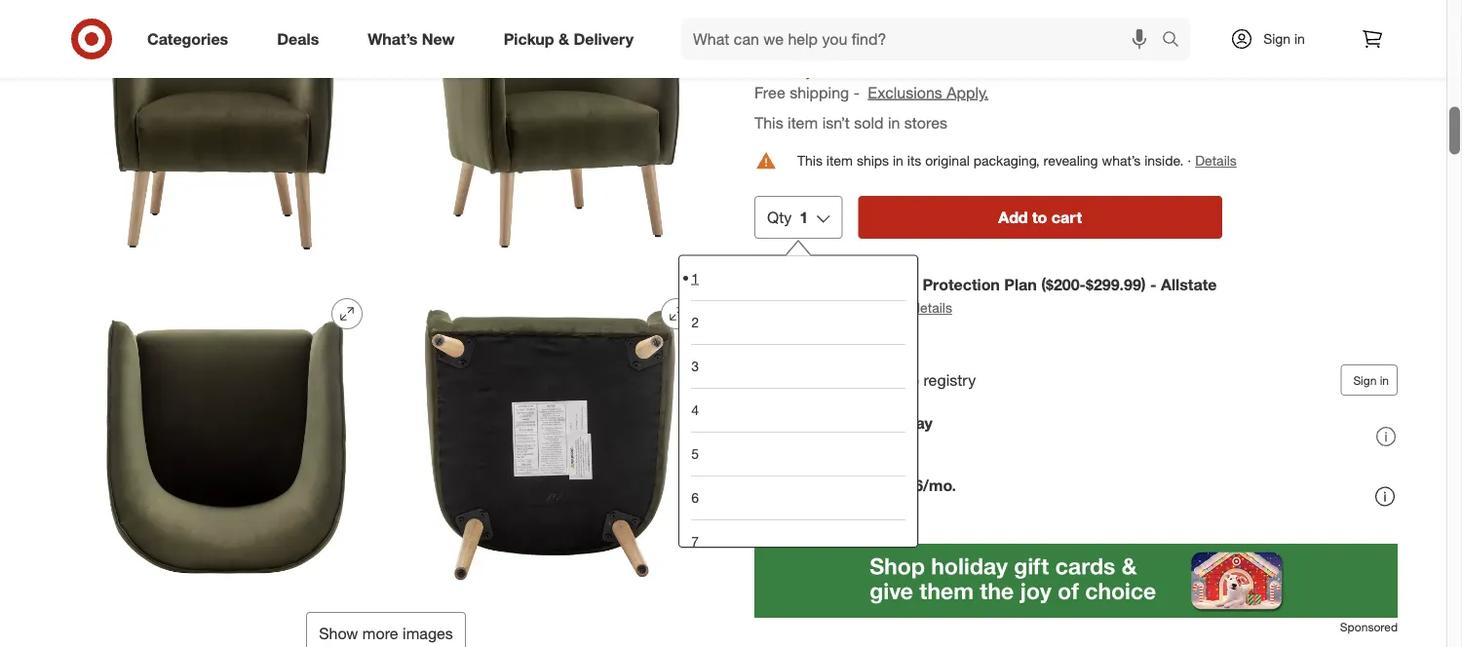 Task type: locate. For each thing, give the bounding box(es) containing it.
search button
[[1153, 18, 1200, 64]]

5
[[691, 445, 699, 462]]

&
[[559, 29, 569, 48]]

item for ships
[[827, 152, 853, 169]]

4 link
[[691, 387, 906, 431]]

sign
[[1264, 30, 1291, 47], [1354, 373, 1377, 388]]

details
[[1195, 152, 1237, 169]]

1
[[800, 208, 808, 227], [691, 269, 699, 286]]

to
[[792, 30, 807, 49], [1032, 208, 1047, 227]]

2 year furniture protection plan ($200-$299.99) - allstate $35.00 · see plan details
[[801, 276, 1217, 317]]

this down free
[[755, 113, 783, 132]]

$35.00
[[801, 299, 842, 316]]

1 right qty
[[800, 208, 808, 227]]

qty 1
[[767, 208, 808, 227]]

0 vertical spatial ·
[[1188, 152, 1192, 169]]

0 vertical spatial to
[[792, 30, 807, 49]]

1 horizontal spatial this
[[797, 152, 823, 169]]

every
[[862, 414, 902, 433]]

1 vertical spatial -
[[1150, 276, 1157, 295]]

add to cart
[[999, 208, 1082, 227]]

0 vertical spatial sign
[[1264, 30, 1291, 47]]

· for packaging,
[[1188, 152, 1192, 169]]

1 vertical spatial 1
[[691, 269, 699, 286]]

furniture
[[851, 276, 918, 295]]

what's new
[[368, 29, 455, 48]]

sign inside button
[[1354, 373, 1377, 388]]

1 vertical spatial sign in
[[1354, 373, 1389, 388]]

1 vertical spatial this
[[797, 152, 823, 169]]

sold
[[854, 113, 884, 132]]

1 horizontal spatial -
[[1150, 276, 1157, 295]]

more
[[363, 624, 398, 643]]

· inside 2 year furniture protection plan ($200-$299.99) - allstate $35.00 · see plan details
[[846, 298, 850, 317]]

to for ship
[[792, 30, 807, 49]]

· left 'see'
[[846, 298, 850, 317]]

this item isn't sold in stores
[[755, 113, 948, 132]]

get it by wed, nov 22 free shipping - exclusions apply.
[[755, 61, 989, 102]]

-
[[854, 83, 860, 102], [1150, 276, 1157, 295]]

item left isn't
[[788, 113, 818, 132]]

save 5% every day
[[794, 414, 933, 433]]

protection
[[923, 276, 1000, 295]]

deals link
[[261, 18, 343, 60]]

- inside get it by wed, nov 22 free shipping - exclusions apply.
[[854, 83, 860, 102]]

1 up 3
[[691, 269, 699, 286]]

modern barrel accent chair - wovenbyrd, 4 of 16 image
[[394, 0, 708, 267]]

original
[[925, 152, 970, 169]]

1 vertical spatial 2
[[691, 313, 699, 330]]

1 horizontal spatial to
[[1032, 208, 1047, 227]]

categories link
[[131, 18, 253, 60]]

this
[[755, 113, 783, 132], [797, 152, 823, 169]]

0 horizontal spatial sign
[[1264, 30, 1291, 47]]

1 horizontal spatial 2
[[801, 276, 810, 295]]

1 horizontal spatial item
[[827, 152, 853, 169]]

0 vertical spatial item
[[788, 113, 818, 132]]

0 horizontal spatial item
[[788, 113, 818, 132]]

revealing
[[1044, 152, 1098, 169]]

1 vertical spatial to
[[1032, 208, 1047, 227]]

to right add
[[1032, 208, 1047, 227]]

0 horizontal spatial this
[[755, 113, 783, 132]]

0 vertical spatial sign in
[[1264, 30, 1305, 47]]

0 horizontal spatial sign in
[[1264, 30, 1305, 47]]

· right inside.
[[1188, 152, 1192, 169]]

1 horizontal spatial 1
[[800, 208, 808, 227]]

plan
[[1004, 276, 1037, 295]]

sponsored
[[1340, 620, 1398, 635]]

0 vertical spatial this
[[755, 113, 783, 132]]

0 horizontal spatial ·
[[846, 298, 850, 317]]

modern barrel accent chair - wovenbyrd, 5 of 16 image
[[64, 283, 378, 597]]

allstate
[[1161, 276, 1217, 295]]

1 horizontal spatial ·
[[1188, 152, 1192, 169]]

sign in button
[[1341, 365, 1398, 396]]

1 vertical spatial ·
[[846, 298, 850, 317]]

2 as from the left
[[877, 476, 894, 495]]

see plan details button
[[855, 298, 952, 318]]

1 horizontal spatial as
[[877, 476, 894, 495]]

3
[[691, 357, 699, 374]]

to inside button
[[1032, 208, 1047, 227]]

details link
[[1195, 152, 1237, 169]]

·
[[1188, 152, 1192, 169], [846, 298, 850, 317]]

- left the allstate
[[1150, 276, 1157, 295]]

its
[[907, 152, 922, 169]]

1 vertical spatial sign
[[1354, 373, 1377, 388]]

images
[[403, 624, 453, 643]]

0 vertical spatial 2
[[801, 276, 810, 295]]

- down nov
[[854, 83, 860, 102]]

ship to 75043
[[755, 30, 855, 49]]

as
[[825, 476, 842, 495], [877, 476, 894, 495]]

0 horizontal spatial as
[[825, 476, 842, 495]]

2 inside 2 year furniture protection plan ($200-$299.99) - allstate $35.00 · see plan details
[[801, 276, 810, 295]]

sign in inside button
[[1354, 373, 1389, 388]]

this down isn't
[[797, 152, 823, 169]]

2 left year
[[801, 276, 810, 295]]

as left the low
[[825, 476, 842, 495]]

5%
[[834, 414, 857, 433]]

item for isn't
[[788, 113, 818, 132]]

this for this item ships in its original packaging, revealing what's inside. · details
[[797, 152, 823, 169]]

0 horizontal spatial -
[[854, 83, 860, 102]]

1 horizontal spatial sign in
[[1354, 373, 1389, 388]]

nov
[[857, 61, 885, 80]]

ship
[[755, 30, 788, 49]]

· for $299.99)
[[846, 298, 850, 317]]

edit location
[[867, 32, 943, 49]]

sign in link
[[1214, 18, 1336, 60]]

item left ships
[[827, 152, 853, 169]]

as right the low
[[877, 476, 894, 495]]

shipping
[[790, 83, 849, 102]]

3 link
[[691, 343, 906, 387]]

modern barrel accent chair - wovenbyrd, 3 of 16 image
[[64, 0, 378, 267]]

None checkbox
[[755, 288, 774, 308]]

pay
[[794, 476, 821, 495]]

qty
[[767, 208, 792, 227]]

7 link
[[691, 519, 906, 563]]

categories
[[147, 29, 228, 48]]

inside.
[[1145, 152, 1184, 169]]

$299.99)
[[1086, 276, 1146, 295]]

0 horizontal spatial to
[[792, 30, 807, 49]]

1 vertical spatial item
[[827, 152, 853, 169]]

item
[[788, 113, 818, 132], [827, 152, 853, 169]]

what's
[[368, 29, 418, 48]]

by
[[797, 61, 814, 80]]

sign in
[[1264, 30, 1305, 47], [1354, 373, 1389, 388]]

22
[[889, 61, 907, 80]]

2 up 3
[[691, 313, 699, 330]]

to right ship
[[792, 30, 807, 49]]

low
[[847, 476, 872, 495]]

new
[[422, 29, 455, 48]]

0 vertical spatial -
[[854, 83, 860, 102]]

in
[[1295, 30, 1305, 47], [888, 113, 900, 132], [893, 152, 904, 169], [1380, 373, 1389, 388]]

1 horizontal spatial sign
[[1354, 373, 1377, 388]]



Task type: vqa. For each thing, say whether or not it's contained in the screenshot.
most recent link
no



Task type: describe. For each thing, give the bounding box(es) containing it.
what's new link
[[351, 18, 479, 60]]

what's
[[1102, 152, 1141, 169]]

deals
[[277, 29, 319, 48]]

plan
[[883, 299, 909, 316]]

modern barrel accent chair - wovenbyrd, 6 of 16 image
[[394, 283, 708, 597]]

75043
[[811, 30, 855, 49]]

location
[[895, 32, 943, 49]]

in inside button
[[1380, 373, 1389, 388]]

cart
[[1052, 208, 1082, 227]]

What can we help you find? suggestions appear below search field
[[682, 18, 1167, 60]]

advertisement region
[[755, 544, 1398, 618]]

edit location button
[[866, 30, 944, 51]]

7
[[691, 533, 699, 550]]

year
[[814, 276, 847, 295]]

free
[[755, 83, 786, 102]]

6 link
[[691, 475, 906, 519]]

isn't
[[822, 113, 850, 132]]

0 vertical spatial 1
[[800, 208, 808, 227]]

add
[[999, 208, 1028, 227]]

exclusions
[[868, 83, 943, 102]]

6
[[691, 489, 699, 506]]

pay as low as $26/mo.
[[794, 476, 956, 495]]

or
[[845, 371, 859, 390]]

create
[[794, 371, 840, 390]]

($200-
[[1041, 276, 1086, 295]]

details
[[912, 299, 952, 316]]

1 link
[[691, 256, 906, 300]]

delivery
[[574, 29, 634, 48]]

this item ships in its original packaging, revealing what's inside. · details
[[797, 152, 1237, 169]]

1 2 3 4 5 6 7
[[691, 269, 699, 550]]

show
[[319, 624, 358, 643]]

1 as from the left
[[825, 476, 842, 495]]

to for add
[[1032, 208, 1047, 227]]

day
[[906, 414, 933, 433]]

get
[[755, 61, 780, 80]]

this for this item isn't sold in stores
[[755, 113, 783, 132]]

see
[[855, 299, 879, 316]]

2 link
[[691, 300, 906, 343]]

it
[[784, 61, 793, 80]]

- inside 2 year furniture protection plan ($200-$299.99) - allstate $35.00 · see plan details
[[1150, 276, 1157, 295]]

0 horizontal spatial 2
[[691, 313, 699, 330]]

packaging,
[[974, 152, 1040, 169]]

apply.
[[947, 83, 989, 102]]

show more images
[[319, 624, 453, 643]]

5 link
[[691, 431, 906, 475]]

$26/mo.
[[898, 476, 956, 495]]

manage
[[863, 371, 919, 390]]

wed,
[[818, 61, 853, 80]]

search
[[1153, 31, 1200, 50]]

stores
[[905, 113, 948, 132]]

add to cart button
[[858, 196, 1223, 239]]

create or manage registry
[[794, 371, 976, 390]]

pickup & delivery
[[504, 29, 634, 48]]

0 horizontal spatial 1
[[691, 269, 699, 286]]

ships
[[857, 152, 889, 169]]

pickup
[[504, 29, 554, 48]]

registry
[[924, 371, 976, 390]]

4
[[691, 401, 699, 418]]

exclusions apply. link
[[868, 83, 989, 102]]

show more images button
[[306, 612, 466, 647]]

save
[[794, 414, 829, 433]]

pickup & delivery link
[[487, 18, 658, 60]]

edit
[[867, 32, 891, 49]]



